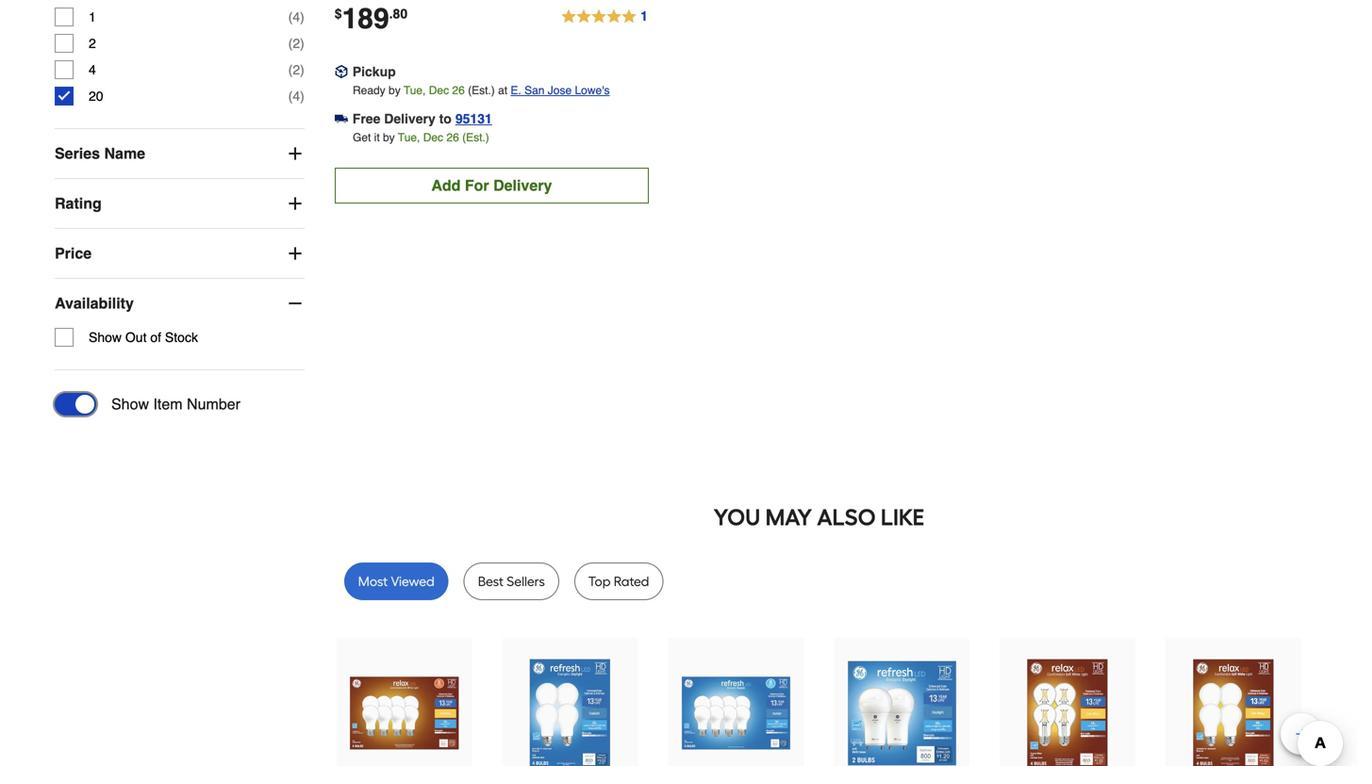 Task type: vqa. For each thing, say whether or not it's contained in the screenshot.
For on the top of the page
yes



Task type: locate. For each thing, give the bounding box(es) containing it.
plus image inside series name button
[[286, 144, 305, 163]]

2 vertical spatial plus image
[[286, 244, 305, 263]]

add for delivery button
[[335, 168, 649, 204]]

show for show out of stock
[[89, 330, 122, 345]]

0 horizontal spatial 1
[[89, 10, 96, 25]]

2
[[89, 36, 96, 51], [293, 36, 300, 51], [293, 62, 300, 77]]

( 4 ) left $
[[288, 10, 305, 25]]

of
[[150, 330, 161, 345]]

show for show item number
[[111, 396, 149, 413]]

4 left $
[[293, 10, 300, 25]]

for
[[465, 177, 489, 194]]

plus image for rating
[[286, 194, 305, 213]]

may
[[766, 504, 812, 532]]

1 plus image from the top
[[286, 144, 305, 163]]

price
[[55, 245, 92, 262]]

delivery right for in the left top of the page
[[493, 177, 552, 194]]

show item number
[[111, 396, 241, 413]]

1 horizontal spatial ge relax 60-watt eq a19 soft white medium base (e-26) dimmable led light bulb (4-pack) image
[[1180, 660, 1288, 767]]

show
[[89, 330, 122, 345], [111, 396, 149, 413]]

ready by tue, dec 26 (est.) at e. san jose lowe's
[[353, 84, 610, 97]]

plus image for price
[[286, 244, 305, 263]]

dec down free delivery to 95131
[[423, 131, 443, 144]]

add
[[431, 177, 461, 194]]

(est.) down "95131"
[[462, 131, 489, 144]]

rating
[[55, 195, 102, 212]]

0 vertical spatial show
[[89, 330, 122, 345]]

ge relax 60-watt eq a19 soft white medium base (e-26) dimmable led light bulb (4-pack) image
[[1014, 660, 1122, 767], [1180, 660, 1288, 767]]

1 vertical spatial dec
[[423, 131, 443, 144]]

4 ) from the top
[[300, 89, 305, 104]]

4
[[293, 10, 300, 25], [89, 62, 96, 77], [293, 89, 300, 104]]

( 2 ) for 4
[[288, 62, 305, 77]]

san
[[525, 84, 545, 97]]

show left out
[[89, 330, 122, 345]]

95131 button
[[456, 109, 492, 128]]

)
[[300, 10, 305, 25], [300, 36, 305, 51], [300, 62, 305, 77], [300, 89, 305, 104]]

get it by tue, dec 26 (est.)
[[353, 131, 489, 144]]

2 ( 4 ) from the top
[[288, 89, 305, 104]]

2 ( 2 ) from the top
[[288, 62, 305, 77]]

add for delivery
[[431, 177, 552, 194]]

dec up to
[[429, 84, 449, 97]]

item
[[153, 396, 183, 413]]

26 up 95131 button
[[452, 84, 465, 97]]

e. san jose lowe's button
[[511, 81, 610, 100]]

1 ( 2 ) from the top
[[288, 36, 305, 51]]

( for 4
[[288, 62, 293, 77]]

minus image
[[286, 294, 305, 313]]

(est.) left at
[[468, 84, 495, 97]]

1
[[641, 8, 648, 23], [89, 10, 96, 25]]

tue, up free delivery to 95131
[[404, 84, 426, 97]]

1 vertical spatial tue,
[[398, 131, 420, 144]]

$
[[335, 6, 342, 21]]

1 vertical spatial show
[[111, 396, 149, 413]]

delivery
[[384, 111, 436, 126], [493, 177, 552, 194]]

3 ) from the top
[[300, 62, 305, 77]]

1 ( from the top
[[288, 10, 293, 25]]

4 ( from the top
[[288, 89, 293, 104]]

1 ge relax 60-watt eq a19 soft white medium base (e-26) dimmable led light bulb (4-pack) image from the left
[[1014, 660, 1122, 767]]

1 horizontal spatial 1
[[641, 8, 648, 23]]

best sellers
[[478, 574, 545, 590]]

by right ready
[[389, 84, 401, 97]]

26
[[452, 84, 465, 97], [447, 131, 459, 144]]

1 vertical spatial (est.)
[[462, 131, 489, 144]]

( 4 ) for 20
[[288, 89, 305, 104]]

2 ( from the top
[[288, 36, 293, 51]]

availability button
[[55, 279, 305, 328]]

ge refresh 60-watt eq a19 daylight medium base (e-26) dimmable led light bulb (4-pack) image
[[516, 660, 625, 767]]

.80
[[389, 6, 408, 21]]

1 horizontal spatial delivery
[[493, 177, 552, 194]]

price button
[[55, 229, 305, 278]]

1 vertical spatial ( 2 )
[[288, 62, 305, 77]]

2 vertical spatial 4
[[293, 89, 300, 104]]

) for 2
[[300, 36, 305, 51]]

by
[[389, 84, 401, 97], [383, 131, 395, 144]]

it
[[374, 131, 380, 144]]

( 2 )
[[288, 36, 305, 51], [288, 62, 305, 77]]

1 ( 4 ) from the top
[[288, 10, 305, 25]]

0 vertical spatial ( 4 )
[[288, 10, 305, 25]]

1 vertical spatial plus image
[[286, 194, 305, 213]]

2 for 4
[[293, 62, 300, 77]]

0 vertical spatial ( 2 )
[[288, 36, 305, 51]]

(est.)
[[468, 84, 495, 97], [462, 131, 489, 144]]

26 down to
[[447, 131, 459, 144]]

actual price $189.80 element
[[335, 2, 408, 35]]

1 vertical spatial delivery
[[493, 177, 552, 194]]

ge refresh 60-watt eq a19 daylight medium base (e-26) dimmable led light bulb (8-pack) image
[[682, 660, 791, 767]]

(
[[288, 10, 293, 25], [288, 36, 293, 51], [288, 62, 293, 77], [288, 89, 293, 104]]

ready
[[353, 84, 386, 97]]

3 ( from the top
[[288, 62, 293, 77]]

0 vertical spatial dec
[[429, 84, 449, 97]]

189
[[342, 2, 389, 35]]

tue, down free delivery to 95131
[[398, 131, 420, 144]]

plus image inside price button
[[286, 244, 305, 263]]

plus image inside rating button
[[286, 194, 305, 213]]

5 stars image
[[560, 6, 649, 28]]

delivery up the get it by tue, dec 26 (est.)
[[384, 111, 436, 126]]

( 4 ) left ready
[[288, 89, 305, 104]]

by right it at the left of page
[[383, 131, 395, 144]]

most viewed
[[358, 574, 435, 590]]

plus image for series name
[[286, 144, 305, 163]]

dec
[[429, 84, 449, 97], [423, 131, 443, 144]]

2 plus image from the top
[[286, 194, 305, 213]]

( for 1
[[288, 10, 293, 25]]

3 plus image from the top
[[286, 244, 305, 263]]

tue,
[[404, 84, 426, 97], [398, 131, 420, 144]]

2 ge relax 60-watt eq a19 soft white medium base (e-26) dimmable led light bulb (4-pack) image from the left
[[1180, 660, 1288, 767]]

0 vertical spatial plus image
[[286, 144, 305, 163]]

0 vertical spatial 4
[[293, 10, 300, 25]]

1 vertical spatial ( 4 )
[[288, 89, 305, 104]]

4 up 20
[[89, 62, 96, 77]]

1 ) from the top
[[300, 10, 305, 25]]

show left item
[[111, 396, 149, 413]]

show inside show item number "element"
[[111, 396, 149, 413]]

1 vertical spatial 4
[[89, 62, 96, 77]]

0 horizontal spatial delivery
[[384, 111, 436, 126]]

out
[[125, 330, 147, 345]]

4 left ready
[[293, 89, 300, 104]]

( 4 )
[[288, 10, 305, 25], [288, 89, 305, 104]]

truck filled image
[[335, 112, 348, 126]]

plus image
[[286, 144, 305, 163], [286, 194, 305, 213], [286, 244, 305, 263]]

0 horizontal spatial ge relax 60-watt eq a19 soft white medium base (e-26) dimmable led light bulb (4-pack) image
[[1014, 660, 1122, 767]]

( for 2
[[288, 36, 293, 51]]

) for 1
[[300, 10, 305, 25]]

sellers
[[507, 574, 545, 590]]

2 ) from the top
[[300, 36, 305, 51]]

ge refresh 60-watt eq a19 daylight gu24 pin base dimmable led light bulb (2-pack) image
[[848, 660, 956, 767]]



Task type: describe. For each thing, give the bounding box(es) containing it.
pickup image
[[335, 65, 348, 78]]

1 vertical spatial 26
[[447, 131, 459, 144]]

1 button
[[560, 6, 649, 28]]

) for 20
[[300, 89, 305, 104]]

you may also like
[[714, 504, 925, 532]]

pickup
[[353, 64, 396, 79]]

0 vertical spatial (est.)
[[468, 84, 495, 97]]

most
[[358, 574, 388, 590]]

ge relax 60-watt eq a19 soft white medium base (e-26) dimmable led light bulb (8-pack) image
[[350, 660, 459, 767]]

0 vertical spatial delivery
[[384, 111, 436, 126]]

0 vertical spatial tue,
[[404, 84, 426, 97]]

jose
[[548, 84, 572, 97]]

show item number element
[[55, 393, 241, 416]]

0 vertical spatial by
[[389, 84, 401, 97]]

series
[[55, 145, 100, 162]]

0 vertical spatial 26
[[452, 84, 465, 97]]

1 vertical spatial by
[[383, 131, 395, 144]]

2 for 2
[[293, 36, 300, 51]]

( 4 ) for 1
[[288, 10, 305, 25]]

) for 4
[[300, 62, 305, 77]]

delivery inside the add for delivery button
[[493, 177, 552, 194]]

viewed
[[391, 574, 435, 590]]

like
[[881, 504, 925, 532]]

( 2 ) for 2
[[288, 36, 305, 51]]

free delivery to 95131
[[353, 111, 492, 126]]

rated
[[614, 574, 649, 590]]

best
[[478, 574, 504, 590]]

rating button
[[55, 179, 305, 228]]

stock
[[165, 330, 198, 345]]

show out of stock
[[89, 330, 198, 345]]

$ 189 .80
[[335, 2, 408, 35]]

20
[[89, 89, 103, 104]]

e.
[[511, 84, 521, 97]]

( for 20
[[288, 89, 293, 104]]

get
[[353, 131, 371, 144]]

95131
[[456, 111, 492, 126]]

to
[[439, 111, 452, 126]]

4 for 1
[[293, 10, 300, 25]]

availability
[[55, 295, 134, 312]]

also
[[817, 504, 876, 532]]

top rated
[[588, 574, 649, 590]]

4 for 20
[[293, 89, 300, 104]]

series name button
[[55, 129, 305, 178]]

free
[[353, 111, 381, 126]]

1 inside the "5 stars" image
[[641, 8, 648, 23]]

series name
[[55, 145, 145, 162]]

name
[[104, 145, 145, 162]]

top
[[588, 574, 611, 590]]

number
[[187, 396, 241, 413]]

lowe's
[[575, 84, 610, 97]]

at
[[498, 84, 508, 97]]

you
[[714, 504, 761, 532]]



